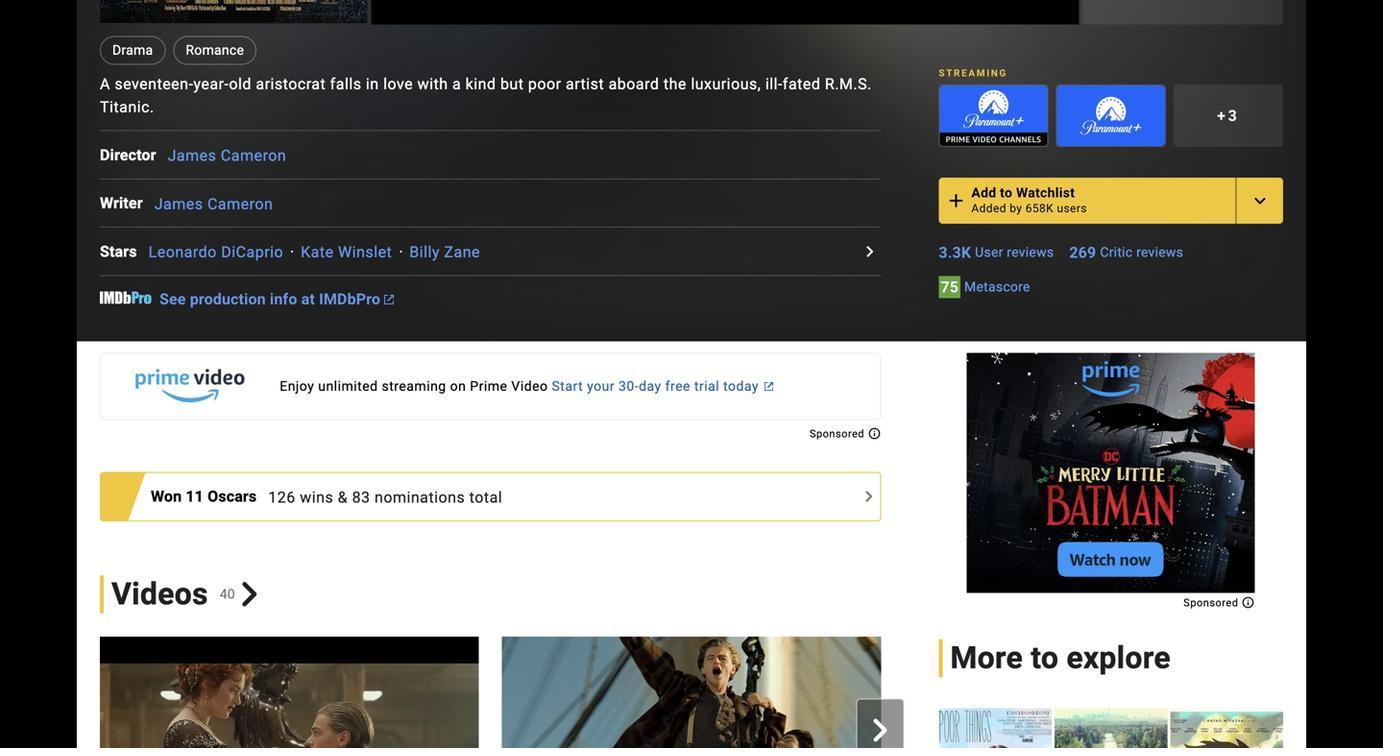 Task type: describe. For each thing, give the bounding box(es) containing it.
3.3k
[[939, 244, 972, 262]]

critic
[[1101, 245, 1133, 261]]

see production info at imdbpro button
[[160, 290, 394, 308]]

see full cast and crew image
[[858, 240, 881, 263]]

titanic.
[[100, 98, 154, 116]]

trial
[[695, 379, 720, 394]]

launch inline image
[[384, 295, 394, 305]]

production art image
[[939, 709, 1284, 749]]

billy zane button
[[410, 243, 480, 261]]

a
[[100, 75, 110, 93]]

75
[[941, 278, 959, 297]]

kate winslet button
[[301, 243, 392, 261]]

the
[[664, 75, 687, 93]]

aboard
[[609, 75, 660, 93]]

today
[[724, 379, 759, 394]]

info
[[270, 290, 297, 308]]

1 watch on paramount+ image from the left
[[940, 86, 1048, 146]]

official trailer image
[[100, 637, 479, 749]]

watchlist
[[1017, 185, 1075, 201]]

r.m.s.
[[825, 75, 872, 93]]

seventeen-
[[115, 75, 194, 93]]

in
[[366, 75, 379, 93]]

more to explore
[[951, 640, 1171, 676]]

reviews for 269
[[1137, 245, 1184, 261]]

your
[[587, 379, 615, 394]]

chevron right inline image
[[869, 719, 892, 742]]

0 vertical spatial sponsored
[[810, 428, 868, 440]]

start your 30-day free trial today link
[[100, 353, 881, 420]]

kate
[[301, 243, 334, 261]]

kind
[[466, 75, 496, 93]]

see full cast and crew element for writer 'james cameron' button
[[100, 192, 154, 215]]

free
[[666, 379, 691, 394]]

fated
[[783, 75, 821, 93]]

leonardo dicaprio, kate winslet, billy zane, kathy bates, gloria stuart, and frances fisher in titanic (1997) image
[[100, 0, 367, 23]]

winslet
[[338, 243, 392, 261]]

a
[[453, 75, 461, 93]]

75 metascore
[[941, 278, 1031, 297]]

stars button
[[100, 240, 149, 263]]

billy zane
[[410, 243, 480, 261]]

sponsored content section
[[967, 353, 1256, 609]]

with
[[418, 75, 448, 93]]

billy
[[410, 243, 440, 261]]

artist
[[566, 75, 604, 93]]

start
[[552, 379, 583, 394]]

total
[[470, 488, 503, 507]]

a seventeen-year-old aristocrat falls in love with a kind but poor artist aboard the luxurious, ill-fated r.m.s. titanic.
[[100, 75, 872, 116]]

ill-
[[766, 75, 783, 93]]

won 11 oscars
[[151, 488, 257, 506]]

james cameron for director
[[168, 146, 286, 165]]

126
[[268, 488, 296, 507]]

romance
[[186, 42, 244, 58]]

add image
[[945, 189, 968, 212]]

user
[[975, 245, 1004, 261]]

video player application
[[371, 0, 1079, 25]]

day
[[639, 379, 662, 394]]

watch official trailer element
[[371, 0, 1079, 25]]

luxurious,
[[691, 75, 761, 93]]

old
[[229, 75, 252, 93]]

james cameron button for writer
[[154, 195, 273, 213]]

users
[[1057, 202, 1088, 215]]

drama
[[112, 42, 153, 58]]

&
[[338, 488, 348, 507]]

kate winslet
[[301, 243, 392, 261]]

83
[[352, 488, 370, 507]]

add title to another list image
[[1249, 189, 1272, 212]]

poor
[[528, 75, 562, 93]]



Task type: locate. For each thing, give the bounding box(es) containing it.
nominations
[[375, 488, 465, 507]]

james cameron button for director
[[168, 146, 286, 165]]

james cameron button
[[168, 146, 286, 165], [154, 195, 273, 213]]

3.3k user reviews
[[939, 244, 1054, 262]]

won 11 oscars button
[[151, 485, 268, 508]]

group
[[100, 0, 367, 25], [371, 0, 1079, 25], [939, 85, 1049, 147], [1057, 85, 1166, 147], [77, 637, 1284, 749], [100, 637, 479, 749], [502, 637, 881, 749], [904, 637, 1284, 749], [939, 709, 1284, 749]]

sponsored inside "section"
[[1184, 597, 1242, 609]]

0 vertical spatial james cameron
[[168, 146, 286, 165]]

reviews
[[1007, 245, 1054, 261], [1137, 245, 1184, 261]]

falls
[[330, 75, 362, 93]]

stars
[[100, 242, 137, 261]]

see full cast and crew element down director
[[100, 192, 154, 215]]

love
[[383, 75, 413, 93]]

1 vertical spatial james cameron
[[154, 195, 273, 213]]

james cameron for writer
[[154, 195, 273, 213]]

added
[[972, 202, 1007, 215]]

drama button
[[100, 36, 166, 65]]

leonardo dicaprio button
[[149, 243, 284, 261]]

director
[[100, 146, 156, 164]]

269
[[1070, 244, 1097, 262]]

cameron
[[221, 146, 286, 165], [207, 195, 273, 213]]

1 vertical spatial to
[[1031, 640, 1059, 676]]

see full cast and crew element down titanic.
[[100, 143, 168, 167]]

40
[[220, 586, 235, 602]]

at
[[301, 290, 315, 308]]

to inside 'add to watchlist added by 658k users'
[[1000, 185, 1013, 201]]

+3 button
[[1174, 85, 1284, 147]]

cameron down old
[[221, 146, 286, 165]]

1 vertical spatial james
[[154, 195, 203, 213]]

0 horizontal spatial sponsored
[[810, 428, 868, 440]]

see full cast and crew element containing writer
[[100, 192, 154, 215]]

dicaprio
[[221, 243, 284, 261]]

1 reviews from the left
[[1007, 245, 1054, 261]]

james right director
[[168, 146, 217, 165]]

to right more
[[1031, 640, 1059, 676]]

3d release image
[[502, 637, 881, 749]]

streaming
[[939, 67, 1008, 79]]

reviews inside "3.3k user reviews"
[[1007, 245, 1054, 261]]

see production info at imdbpro
[[160, 290, 381, 308]]

126 wins & 83 nominations total
[[268, 488, 503, 507]]

start your 30-day free trial today
[[552, 379, 759, 394]]

658k
[[1026, 202, 1054, 215]]

leonardo
[[149, 243, 217, 261]]

269 critic reviews
[[1070, 244, 1184, 262]]

1 vertical spatial cameron
[[207, 195, 273, 213]]

see full cast and crew element
[[100, 143, 168, 167], [100, 192, 154, 215]]

james for director
[[168, 146, 217, 165]]

reviews inside 269 critic reviews
[[1137, 245, 1184, 261]]

0 vertical spatial see full cast and crew element
[[100, 143, 168, 167]]

cameron for writer
[[207, 195, 273, 213]]

to for more
[[1031, 640, 1059, 676]]

james for writer
[[154, 195, 203, 213]]

to
[[1000, 185, 1013, 201], [1031, 640, 1059, 676]]

writer
[[100, 194, 143, 212]]

30-
[[619, 379, 639, 394]]

by
[[1010, 202, 1023, 215]]

1 horizontal spatial to
[[1031, 640, 1059, 676]]

videos
[[111, 576, 208, 612]]

1 vertical spatial sponsored
[[1184, 597, 1242, 609]]

see
[[160, 290, 186, 308]]

1 vertical spatial james cameron button
[[154, 195, 273, 213]]

james
[[168, 146, 217, 165], [154, 195, 203, 213]]

more
[[951, 640, 1023, 676]]

to up by
[[1000, 185, 1013, 201]]

0 horizontal spatial watch on paramount+ image
[[940, 86, 1048, 146]]

0 vertical spatial cameron
[[221, 146, 286, 165]]

james cameron button up leonardo dicaprio button
[[154, 195, 273, 213]]

titanic image
[[904, 637, 1284, 749]]

won
[[151, 488, 182, 506]]

see full cast and crew element for 'james cameron' button related to director
[[100, 143, 168, 167]]

romance button
[[173, 36, 257, 65]]

add
[[972, 185, 997, 201]]

metascore
[[965, 279, 1031, 295]]

production
[[190, 290, 266, 308]]

oscars
[[208, 488, 257, 506]]

reviews right critic
[[1137, 245, 1184, 261]]

1 horizontal spatial watch on paramount+ image
[[1058, 86, 1165, 146]]

0 vertical spatial james cameron button
[[168, 146, 286, 165]]

explore
[[1067, 640, 1171, 676]]

year-
[[194, 75, 229, 93]]

imdbpro
[[319, 290, 381, 308]]

james cameron up leonardo dicaprio button
[[154, 195, 273, 213]]

1 vertical spatial see full cast and crew element
[[100, 192, 154, 215]]

james up leonardo
[[154, 195, 203, 213]]

2 see full cast and crew element from the top
[[100, 192, 154, 215]]

wins
[[300, 488, 334, 507]]

sponsored
[[810, 428, 868, 440], [1184, 597, 1242, 609]]

see more awards and nominations image
[[857, 485, 880, 508]]

11
[[186, 488, 204, 506]]

1 horizontal spatial reviews
[[1137, 245, 1184, 261]]

chevron right inline image
[[237, 582, 262, 607]]

0 vertical spatial to
[[1000, 185, 1013, 201]]

but
[[501, 75, 524, 93]]

2 reviews from the left
[[1137, 245, 1184, 261]]

james cameron down old
[[168, 146, 286, 165]]

a seventeen-year-old aristocrat falls in love with a kind but poor artist aboard the luxurious, ill-fated r.m.s. titanic. image
[[371, 0, 1079, 25]]

reviews for 3.3k
[[1007, 245, 1054, 261]]

2 watch on paramount+ image from the left
[[1058, 86, 1165, 146]]

leonardo dicaprio
[[149, 243, 284, 261]]

+3
[[1218, 107, 1240, 125]]

james cameron
[[168, 146, 286, 165], [154, 195, 273, 213]]

aristocrat
[[256, 75, 326, 93]]

to for add
[[1000, 185, 1013, 201]]

james cameron button down old
[[168, 146, 286, 165]]

reviews right user
[[1007, 245, 1054, 261]]

add to watchlist added by 658k users
[[972, 185, 1088, 215]]

1 see full cast and crew element from the top
[[100, 143, 168, 167]]

cameron up dicaprio
[[207, 195, 273, 213]]

cameron for director
[[221, 146, 286, 165]]

0 vertical spatial james
[[168, 146, 217, 165]]

zane
[[444, 243, 480, 261]]

0 horizontal spatial to
[[1000, 185, 1013, 201]]

watch on paramount+ image
[[940, 86, 1048, 146], [1058, 86, 1165, 146]]

1 horizontal spatial sponsored
[[1184, 597, 1242, 609]]

0 horizontal spatial reviews
[[1007, 245, 1054, 261]]

see full cast and crew element containing director
[[100, 143, 168, 167]]



Task type: vqa. For each thing, say whether or not it's contained in the screenshot.
18. One Flew Over the Cuckoo's Nest
no



